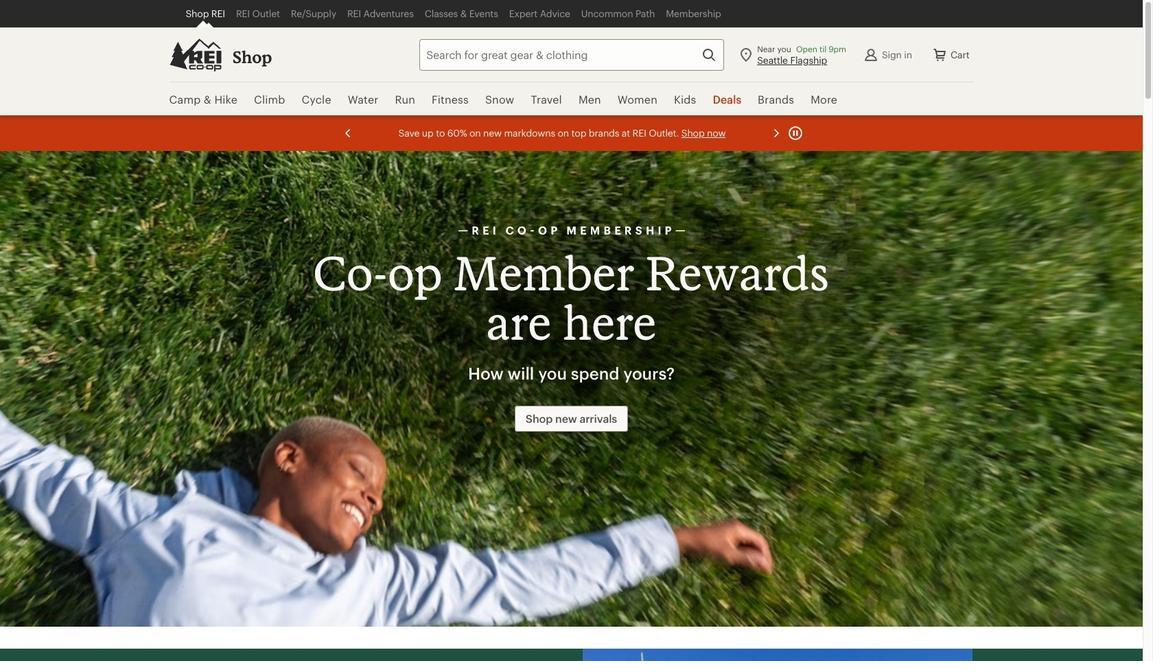 Task type: vqa. For each thing, say whether or not it's contained in the screenshot.
Previous message icon
yes



Task type: locate. For each thing, give the bounding box(es) containing it.
search image
[[701, 46, 717, 63]]

banner
[[0, 0, 1143, 117]]

a smiling person lying on grass. this looks like a good day. image
[[0, 151, 1143, 627]]

rei co-op, go to rei.com home page image
[[169, 38, 221, 71]]

take a hike! image
[[549, 652, 656, 661]]

pause banner message scrolling image
[[787, 125, 803, 141]]

next message image
[[768, 125, 784, 141]]

None field
[[420, 39, 724, 70]]

two people walk through a field of flowers image
[[582, 649, 972, 661]]

None search field
[[395, 39, 724, 70]]



Task type: describe. For each thing, give the bounding box(es) containing it.
shopping cart is empty image
[[931, 46, 948, 63]]

previous message image
[[339, 125, 356, 141]]

r e i co-op membership image
[[457, 226, 686, 235]]

promotional messages marquee
[[0, 115, 1143, 151]]

Search for great gear & clothing text field
[[420, 39, 724, 70]]



